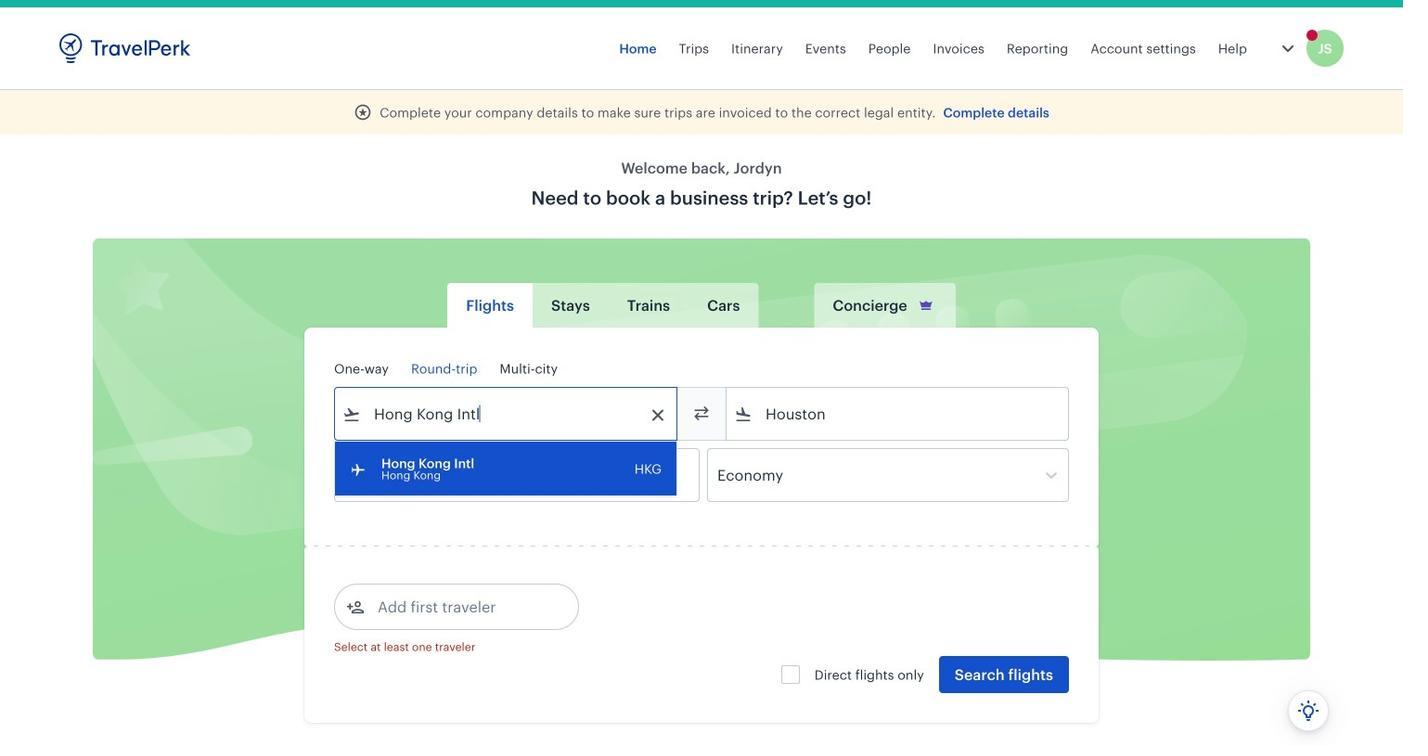 Task type: locate. For each thing, give the bounding box(es) containing it.
Return text field
[[471, 449, 568, 501]]

To search field
[[753, 399, 1044, 429]]



Task type: describe. For each thing, give the bounding box(es) containing it.
Depart text field
[[361, 449, 458, 501]]

From search field
[[361, 399, 653, 429]]

Add first traveler search field
[[365, 592, 558, 622]]



